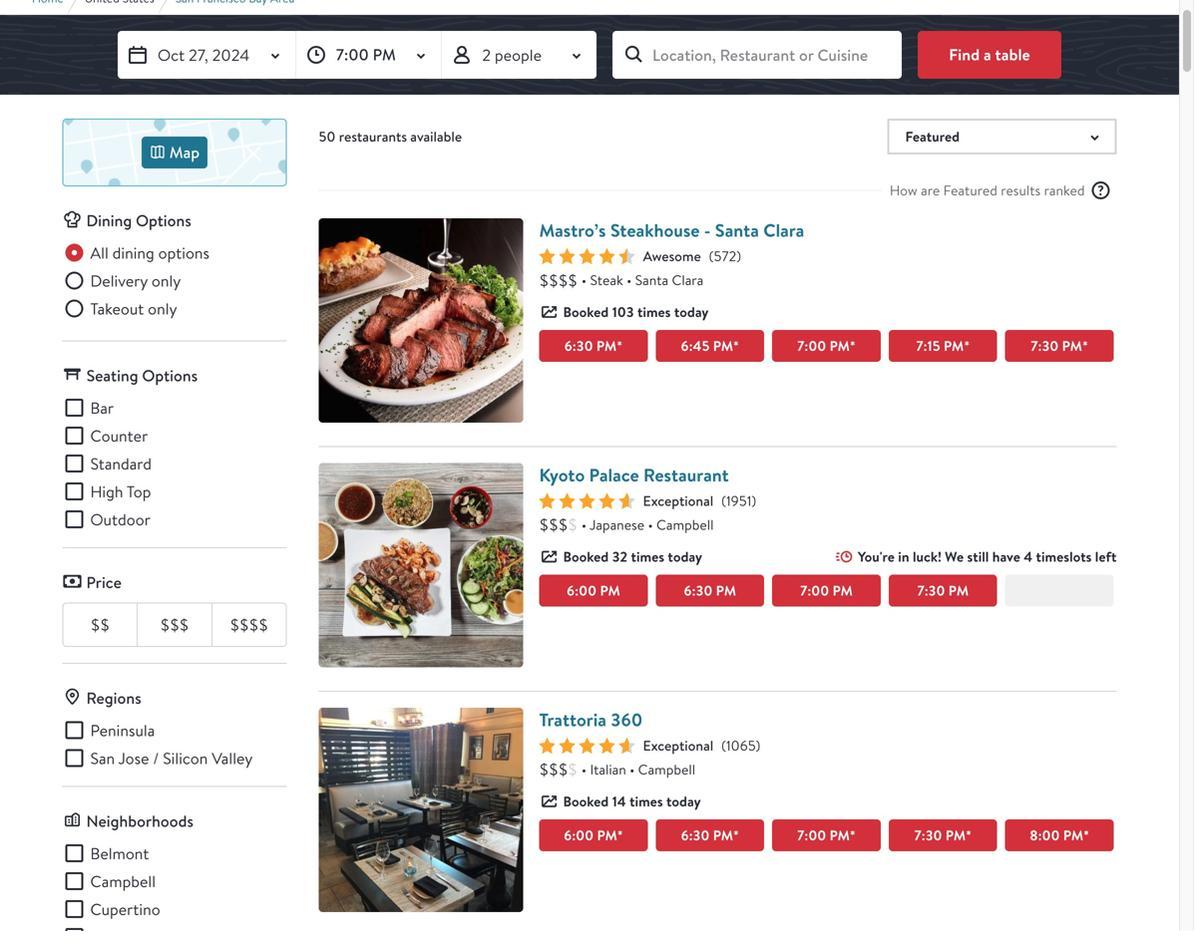 Task type: describe. For each thing, give the bounding box(es) containing it.
2 vertical spatial 7:30
[[914, 826, 942, 845]]

7:00 inside 7:00 pm link
[[800, 582, 829, 601]]

times for steakhouse
[[637, 303, 671, 322]]

) inside exceptional ( 1065 )
[[756, 737, 761, 755]]

4.5 stars image
[[539, 248, 635, 264]]

0 vertical spatial 6:30
[[564, 337, 593, 356]]

32
[[612, 548, 628, 567]]

featured inside popup button
[[905, 127, 960, 146]]

silicon
[[163, 748, 208, 769]]

pm inside 7:00 pm link
[[833, 582, 853, 601]]

$$$ $ • italian • campbell
[[539, 759, 696, 780]]

kyoto palace restaurant
[[539, 463, 729, 488]]

map
[[169, 142, 200, 163]]

1951
[[726, 492, 752, 510]]

dining
[[112, 242, 154, 263]]

$$
[[91, 615, 110, 636]]

• right steak
[[627, 271, 632, 289]]

seating options group
[[62, 396, 287, 532]]

all
[[90, 242, 109, 263]]

oct 27, 2024 button
[[118, 31, 295, 79]]

people
[[495, 44, 542, 65]]

peninsula
[[90, 720, 155, 741]]

50
[[319, 127, 336, 146]]

pm inside 6:30 pm link
[[716, 582, 736, 601]]

• left steak
[[582, 271, 587, 289]]

results
[[1001, 181, 1041, 200]]

delivery only
[[90, 270, 181, 291]]

0 vertical spatial santa
[[715, 218, 759, 243]]

7:00 pm * for mastro's steakhouse - santa clara
[[797, 337, 856, 356]]

$ for kyoto
[[568, 515, 578, 535]]

0 vertical spatial 6:30 pm *
[[564, 337, 623, 356]]

Please input a Location, Restaurant or Cuisine field
[[613, 31, 902, 79]]

$ for trattoria
[[568, 759, 578, 780]]

572
[[714, 247, 737, 265]]

1 vertical spatial featured
[[943, 181, 998, 200]]

0 horizontal spatial 7:30 pm *
[[914, 826, 972, 845]]

japanese
[[590, 516, 645, 534]]

6:00 pm link
[[539, 575, 648, 607]]

2 vertical spatial 6:30
[[681, 826, 710, 845]]

$$$ for trattoria
[[539, 759, 568, 780]]

• down 4.8 stars image
[[582, 761, 587, 779]]

103
[[612, 303, 634, 322]]

trattoria
[[539, 708, 607, 733]]

All dining options radio
[[62, 241, 210, 265]]

trattoria 360
[[539, 708, 643, 733]]

7:15 pm *
[[916, 337, 970, 356]]

price
[[86, 572, 122, 594]]

7:00 pm * for trattoria 360
[[797, 826, 856, 845]]

4
[[1024, 548, 1033, 567]]

dining options group
[[62, 241, 287, 325]]

are
[[921, 181, 940, 200]]

mastro's steakhouse - santa clara
[[539, 218, 805, 243]]

cupertino
[[90, 899, 160, 920]]

exceptional for 360
[[643, 737, 714, 756]]

steak
[[590, 271, 623, 289]]

$$$$ • steak • santa clara
[[539, 270, 704, 291]]

outdoor
[[90, 509, 151, 530]]

santa inside $$$$ • steak • santa clara
[[635, 271, 669, 289]]

find a table
[[949, 44, 1030, 65]]

7:30 pm
[[917, 582, 969, 601]]

awesome
[[643, 247, 701, 266]]

Delivery only radio
[[62, 269, 181, 293]]

6:45 pm *
[[681, 337, 739, 356]]

left
[[1095, 548, 1117, 567]]

50 restaurants available
[[319, 127, 462, 146]]

san
[[90, 748, 115, 769]]

have
[[992, 548, 1021, 567]]

trattoria 360 link
[[539, 708, 643, 733]]

a photo of mastro's steakhouse - santa clara restaurant image
[[319, 219, 523, 423]]

regions group
[[62, 719, 287, 771]]

6:00 for 6:00 pm
[[567, 582, 597, 601]]

/
[[153, 748, 159, 769]]

you're in luck! we still have 4 timeslots left
[[858, 548, 1117, 567]]

booked for trattoria
[[563, 792, 609, 811]]

steakhouse
[[610, 218, 700, 243]]

1 vertical spatial $$$
[[160, 615, 189, 636]]

• right the japanese
[[648, 516, 653, 534]]

0 vertical spatial 7:30
[[1031, 337, 1059, 356]]

14
[[612, 792, 626, 811]]

we
[[945, 548, 964, 567]]

jose
[[118, 748, 149, 769]]

seating
[[86, 365, 138, 387]]

6:00 pm *
[[564, 826, 623, 845]]

regions
[[86, 688, 141, 709]]

1 horizontal spatial clara
[[763, 218, 805, 243]]

2 booked from the top
[[563, 548, 609, 567]]

how
[[890, 181, 918, 200]]

only for delivery only
[[152, 270, 181, 291]]

booked 32 times today
[[563, 548, 702, 567]]

6:30 pm link
[[656, 575, 764, 607]]

high
[[90, 481, 123, 502]]

8:00 pm *
[[1030, 826, 1090, 845]]

6:00 for 6:00 pm *
[[564, 826, 594, 845]]

4.7 stars image
[[539, 493, 635, 509]]

exceptional for palace
[[643, 492, 714, 511]]

awesome ( 572 )
[[643, 247, 741, 266]]

options for seating options
[[142, 365, 198, 387]]

booked 103 times today
[[563, 303, 709, 322]]

2
[[482, 44, 491, 65]]

seating options
[[86, 365, 198, 387]]

how are featured results ranked
[[890, 181, 1085, 200]]

0 vertical spatial 7:30 pm *
[[1031, 337, 1088, 356]]

1 vertical spatial today
[[668, 548, 702, 567]]

featured button
[[887, 119, 1117, 155]]

luck!
[[913, 548, 942, 567]]

$$$ for kyoto
[[539, 515, 568, 535]]

takeout only
[[90, 298, 177, 319]]

7:15
[[916, 337, 941, 356]]

( for -
[[709, 247, 714, 265]]

palace
[[589, 463, 639, 488]]

in
[[898, 548, 910, 567]]

mastro's
[[539, 218, 606, 243]]

6:45
[[681, 337, 710, 356]]



Task type: locate. For each thing, give the bounding box(es) containing it.
options up all dining options
[[136, 210, 191, 231]]

a photo of kyoto palace restaurant restaurant image
[[319, 463, 523, 668]]

today for 360
[[666, 792, 701, 811]]

neighborhoods group
[[62, 842, 287, 932]]

counter
[[90, 426, 148, 446]]

booked left '32'
[[563, 548, 609, 567]]

0 vertical spatial today
[[674, 303, 709, 322]]

4.8 stars image
[[539, 738, 635, 754]]

santa up the 572
[[715, 218, 759, 243]]

1 vertical spatial clara
[[672, 271, 704, 289]]

0 vertical spatial only
[[152, 270, 181, 291]]

campbell
[[657, 516, 714, 534], [638, 761, 696, 779], [90, 871, 156, 892]]

) for -
[[737, 247, 741, 265]]

7:30 pm link
[[889, 575, 997, 607]]

2 vertical spatial $$$
[[539, 759, 568, 780]]

high top
[[90, 481, 151, 502]]

3 booked from the top
[[563, 792, 609, 811]]

featured
[[905, 127, 960, 146], [943, 181, 998, 200]]

7:00 pm link
[[772, 575, 881, 607]]

1 7:00 pm * from the top
[[797, 337, 856, 356]]

neighborhoods
[[86, 811, 193, 833]]

2 vertical spatial today
[[666, 792, 701, 811]]

$$$$ for $$$$
[[230, 615, 268, 636]]

find
[[949, 44, 980, 65]]

-
[[704, 218, 711, 243]]

all dining options
[[90, 242, 210, 263]]

oct
[[158, 44, 185, 65]]

6:00 down booked 32 times today
[[567, 582, 597, 601]]

kyoto palace restaurant link
[[539, 463, 729, 488]]

today up 6:45
[[674, 303, 709, 322]]

today up 6:30 pm link
[[668, 548, 702, 567]]

) inside exceptional ( 1951 )
[[752, 492, 756, 510]]

booked 14 times today
[[563, 792, 701, 811]]

7:00 pm *
[[797, 337, 856, 356], [797, 826, 856, 845]]

6:30
[[564, 337, 593, 356], [684, 582, 713, 601], [681, 826, 710, 845]]

santa down the 'awesome'
[[635, 271, 669, 289]]

0 vertical spatial )
[[737, 247, 741, 265]]

( inside awesome ( 572 )
[[709, 247, 714, 265]]

1 booked from the top
[[563, 303, 609, 322]]

italian
[[590, 761, 626, 779]]

clara inside $$$$ • steak • santa clara
[[672, 271, 704, 289]]

2 $ from the top
[[568, 759, 578, 780]]

$ down 4.8 stars image
[[568, 759, 578, 780]]

•
[[582, 271, 587, 289], [627, 271, 632, 289], [582, 516, 587, 534], [648, 516, 653, 534], [582, 761, 587, 779], [630, 761, 635, 779]]

takeout
[[90, 298, 144, 319]]

map button
[[62, 119, 287, 187]]

( for restaurant
[[722, 492, 726, 510]]

0 vertical spatial clara
[[763, 218, 805, 243]]

timeslots
[[1036, 548, 1092, 567]]

7:30 pm *
[[1031, 337, 1088, 356], [914, 826, 972, 845]]

2 vertical spatial )
[[756, 737, 761, 755]]

only inside "radio"
[[148, 298, 177, 319]]

dining
[[86, 210, 132, 231]]

mastro's steakhouse - santa clara link
[[539, 218, 805, 243]]

kyoto
[[539, 463, 585, 488]]

27,
[[189, 44, 208, 65]]

6:30 pm * down "103"
[[564, 337, 623, 356]]

clara
[[763, 218, 805, 243], [672, 271, 704, 289]]

0 vertical spatial times
[[637, 303, 671, 322]]

1 horizontal spatial 7:00 pm
[[800, 582, 853, 601]]

( inside exceptional ( 1951 )
[[722, 492, 726, 510]]

$$$ down 4.8 stars image
[[539, 759, 568, 780]]

campbell up cupertino
[[90, 871, 156, 892]]

today for steakhouse
[[674, 303, 709, 322]]

1 vertical spatial santa
[[635, 271, 669, 289]]

0 horizontal spatial santa
[[635, 271, 669, 289]]

options
[[158, 242, 210, 263]]

campbell inside neighborhoods group
[[90, 871, 156, 892]]

0 vertical spatial 7:00 pm
[[336, 44, 396, 65]]

6:30 pm
[[684, 582, 736, 601]]

campbell for kyoto palace restaurant
[[657, 516, 714, 534]]

( inside exceptional ( 1065 )
[[722, 737, 726, 755]]

campbell down exceptional ( 1065 )
[[638, 761, 696, 779]]

1 vertical spatial $$$$
[[230, 615, 268, 636]]

0 vertical spatial $
[[568, 515, 578, 535]]

6:30 pm * down booked 14 times today
[[681, 826, 739, 845]]

0 horizontal spatial $$$$
[[230, 615, 268, 636]]

santa
[[715, 218, 759, 243], [635, 271, 669, 289]]

campbell inside '$$$ $ • japanese • campbell'
[[657, 516, 714, 534]]

0 vertical spatial options
[[136, 210, 191, 231]]

$
[[568, 515, 578, 535], [568, 759, 578, 780]]

1 horizontal spatial santa
[[715, 218, 759, 243]]

clara right -
[[763, 218, 805, 243]]

featured right are
[[943, 181, 998, 200]]

valley
[[212, 748, 253, 769]]

pm inside the '7:30 pm' link
[[949, 582, 969, 601]]

2 vertical spatial campbell
[[90, 871, 156, 892]]

a photo of trattoria 360 restaurant image
[[319, 708, 523, 913]]

Takeout only radio
[[62, 297, 177, 321]]

booked for mastro's
[[563, 303, 609, 322]]

options
[[136, 210, 191, 231], [142, 365, 198, 387]]

6:00
[[567, 582, 597, 601], [564, 826, 594, 845]]

dining options
[[86, 210, 191, 231]]

6:30 pm *
[[564, 337, 623, 356], [681, 826, 739, 845]]

ranked
[[1044, 181, 1085, 200]]

only for takeout only
[[148, 298, 177, 319]]

still
[[967, 548, 989, 567]]

6:00 inside 'link'
[[567, 582, 597, 601]]

) inside awesome ( 572 )
[[737, 247, 741, 265]]

2024
[[212, 44, 250, 65]]

find a table button
[[918, 31, 1062, 79]]

campbell inside the $$$ $ • italian • campbell
[[638, 761, 696, 779]]

times for 360
[[630, 792, 663, 811]]

$ down 4.7 stars image
[[568, 515, 578, 535]]

featured up are
[[905, 127, 960, 146]]

top
[[127, 481, 151, 502]]

exceptional down restaurant at right
[[643, 492, 714, 511]]

1 $ from the top
[[568, 515, 578, 535]]

1 vertical spatial 6:00
[[564, 826, 594, 845]]

exceptional left 1065
[[643, 737, 714, 756]]

6:30 down booked 14 times today
[[681, 826, 710, 845]]

0 vertical spatial campbell
[[657, 516, 714, 534]]

belmont
[[90, 843, 149, 864]]

$$$ right $$
[[160, 615, 189, 636]]

0 vertical spatial 6:00
[[567, 582, 597, 601]]

only down all dining options
[[152, 270, 181, 291]]

0 horizontal spatial 6:30 pm *
[[564, 337, 623, 356]]

table
[[995, 44, 1030, 65]]

0 vertical spatial $$$$
[[539, 270, 578, 291]]

exceptional
[[643, 492, 714, 511], [643, 737, 714, 756]]

campbell down exceptional ( 1951 )
[[657, 516, 714, 534]]

2 vertical spatial times
[[630, 792, 663, 811]]

1 horizontal spatial 7:30 pm *
[[1031, 337, 1088, 356]]

1 vertical spatial 6:30
[[684, 582, 713, 601]]

campbell for trattoria 360
[[638, 761, 696, 779]]

1 vertical spatial $
[[568, 759, 578, 780]]

times right 14
[[630, 792, 663, 811]]

exceptional ( 1951 )
[[643, 492, 756, 511]]

options for dining options
[[136, 210, 191, 231]]

(
[[709, 247, 714, 265], [722, 492, 726, 510], [722, 737, 726, 755]]

0 vertical spatial featured
[[905, 127, 960, 146]]

6:30 down booked 32 times today
[[684, 582, 713, 601]]

0 horizontal spatial 7:00 pm
[[336, 44, 396, 65]]

1 exceptional from the top
[[643, 492, 714, 511]]

options right seating
[[142, 365, 198, 387]]

6:30 down booked 103 times today
[[564, 337, 593, 356]]

1 horizontal spatial 6:30 pm *
[[681, 826, 739, 845]]

8:00
[[1030, 826, 1060, 845]]

6:00 down booked 14 times today
[[564, 826, 594, 845]]

restaurant
[[644, 463, 729, 488]]

times right '32'
[[631, 548, 665, 567]]

1 horizontal spatial $$$$
[[539, 270, 578, 291]]

1 vertical spatial only
[[148, 298, 177, 319]]

6:00 pm
[[567, 582, 620, 601]]

booked left 14
[[563, 792, 609, 811]]

pm inside 6:00 pm 'link'
[[600, 582, 620, 601]]

7:00 pm
[[336, 44, 396, 65], [800, 582, 853, 601]]

1 vertical spatial 7:00 pm
[[800, 582, 853, 601]]

1 vertical spatial 7:30
[[917, 582, 945, 601]]

1 vertical spatial booked
[[563, 548, 609, 567]]

• right the italian
[[630, 761, 635, 779]]

) for restaurant
[[752, 492, 756, 510]]

0 vertical spatial (
[[709, 247, 714, 265]]

only
[[152, 270, 181, 291], [148, 298, 177, 319]]

1 vertical spatial options
[[142, 365, 198, 387]]

2 vertical spatial booked
[[563, 792, 609, 811]]

)
[[737, 247, 741, 265], [752, 492, 756, 510], [756, 737, 761, 755]]

2 people
[[482, 44, 542, 65]]

$$$ down 4.7 stars image
[[539, 515, 568, 535]]

1 vertical spatial times
[[631, 548, 665, 567]]

1 vertical spatial (
[[722, 492, 726, 510]]

clara down awesome ( 572 ) at the right of the page
[[672, 271, 704, 289]]

0 vertical spatial exceptional
[[643, 492, 714, 511]]

1 vertical spatial )
[[752, 492, 756, 510]]

1 vertical spatial 7:00 pm *
[[797, 826, 856, 845]]

2 vertical spatial (
[[722, 737, 726, 755]]

a
[[984, 44, 991, 65]]

0 vertical spatial $$$
[[539, 515, 568, 535]]

7:30
[[1031, 337, 1059, 356], [917, 582, 945, 601], [914, 826, 942, 845]]

0 horizontal spatial clara
[[672, 271, 704, 289]]

$$$ $ • japanese • campbell
[[539, 515, 714, 535]]

1 vertical spatial 7:30 pm *
[[914, 826, 972, 845]]

delivery
[[90, 270, 148, 291]]

1 vertical spatial 6:30 pm *
[[681, 826, 739, 845]]

1 vertical spatial exceptional
[[643, 737, 714, 756]]

times right "103"
[[637, 303, 671, 322]]

oct 27, 2024
[[158, 44, 250, 65]]

1 vertical spatial campbell
[[638, 761, 696, 779]]

available
[[410, 127, 462, 146]]

booked left "103"
[[563, 303, 609, 322]]

san jose / silicon valley
[[90, 748, 253, 769]]

7:30 inside the '7:30 pm' link
[[917, 582, 945, 601]]

2 7:00 pm * from the top
[[797, 826, 856, 845]]

today down exceptional ( 1065 )
[[666, 792, 701, 811]]

bar
[[90, 398, 114, 419]]

360
[[611, 708, 643, 733]]

today
[[674, 303, 709, 322], [668, 548, 702, 567], [666, 792, 701, 811]]

7:00
[[336, 44, 369, 65], [797, 337, 826, 356], [800, 582, 829, 601], [797, 826, 826, 845]]

$$$$ for $$$$ • steak • santa clara
[[539, 270, 578, 291]]

• down 4.7 stars image
[[582, 516, 587, 534]]

restaurants
[[339, 127, 407, 146]]

only down the "delivery only"
[[148, 298, 177, 319]]

2 exceptional from the top
[[643, 737, 714, 756]]

1065
[[726, 737, 756, 755]]

only inside radio
[[152, 270, 181, 291]]

0 vertical spatial 7:00 pm *
[[797, 337, 856, 356]]

standard
[[90, 453, 152, 474]]

None field
[[613, 31, 902, 79]]

0 vertical spatial booked
[[563, 303, 609, 322]]



Task type: vqa. For each thing, say whether or not it's contained in the screenshot.
OpenTable logo
no



